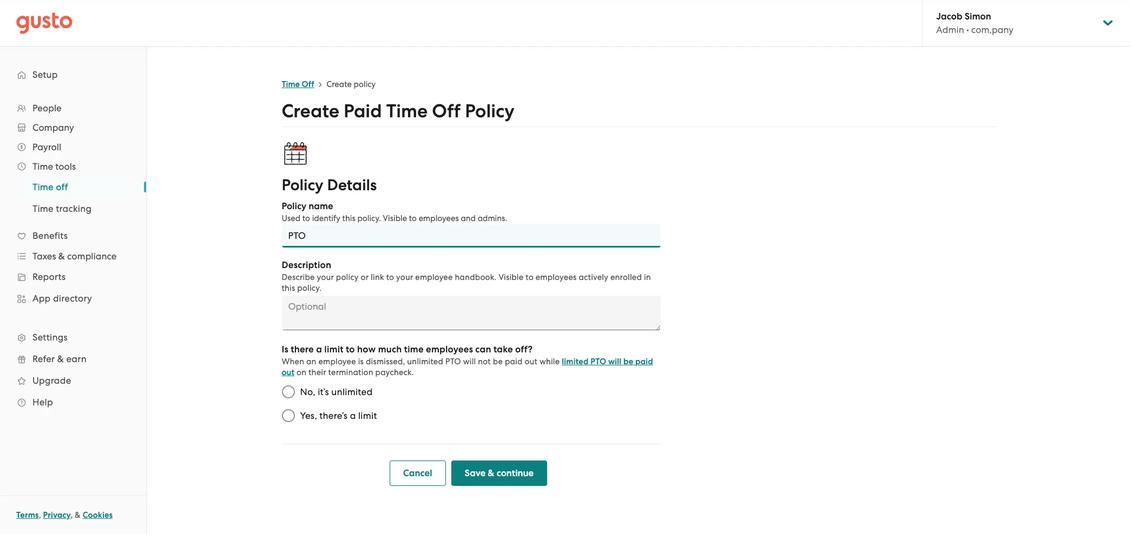 Task type: describe. For each thing, give the bounding box(es) containing it.
is
[[358, 357, 364, 367]]

simon
[[965, 11, 992, 22]]

limited
[[562, 357, 589, 367]]

off
[[56, 182, 68, 193]]

this inside description describe your policy or link to your employee handbook. visible to employees actively enrolled in this policy.
[[282, 284, 295, 293]]

cookies button
[[83, 510, 113, 523]]

create policy
[[327, 80, 376, 89]]

1 vertical spatial employee
[[319, 357, 356, 367]]

refer
[[32, 354, 55, 365]]

termination
[[328, 368, 373, 378]]

time off link
[[19, 178, 135, 197]]

policy details
[[282, 176, 377, 195]]

continue
[[497, 468, 534, 480]]

1 pto from the left
[[446, 357, 461, 367]]

taxes
[[32, 251, 56, 262]]

terms , privacy , & cookies
[[16, 511, 113, 521]]

is there a limit to how much time employees can take off?
[[282, 344, 533, 356]]

admins.
[[478, 214, 508, 224]]

1 will from the left
[[463, 357, 476, 367]]

an
[[306, 357, 317, 367]]

identify
[[312, 214, 341, 224]]

this inside policy name used to identify this policy. visible to employees and admins.
[[343, 214, 356, 224]]

policy. inside description describe your policy or link to your employee handbook. visible to employees actively enrolled in this policy.
[[297, 284, 322, 293]]

enrolled
[[611, 273, 642, 283]]

payroll button
[[11, 138, 135, 157]]

time off link
[[282, 80, 314, 89]]

& left cookies
[[75, 511, 81, 521]]

will inside limited pto will be paid out
[[609, 357, 622, 367]]

1 be from the left
[[493, 357, 503, 367]]

time
[[404, 344, 424, 356]]

actively
[[579, 273, 609, 283]]

0 vertical spatial policy
[[465, 100, 515, 122]]

while
[[540, 357, 560, 367]]

create for create paid time off policy
[[282, 100, 339, 122]]

description
[[282, 260, 331, 271]]

much
[[378, 344, 402, 356]]

be inside limited pto will be paid out
[[624, 357, 634, 367]]

when
[[282, 357, 304, 367]]

time for time tools
[[32, 161, 53, 172]]

description describe your policy or link to your employee handbook. visible to employees actively enrolled in this policy.
[[282, 260, 651, 293]]

details
[[327, 176, 377, 195]]

time for time off
[[32, 182, 54, 193]]

yes,
[[300, 411, 317, 422]]

0 horizontal spatial unlimited
[[332, 387, 373, 398]]

on their termination paycheck.
[[295, 368, 414, 378]]

describe
[[282, 273, 315, 283]]

•
[[967, 24, 970, 35]]

0 vertical spatial policy
[[354, 80, 376, 89]]

create for create policy
[[327, 80, 352, 89]]

app
[[32, 293, 51, 304]]

cookies
[[83, 511, 113, 521]]

dismissed,
[[366, 357, 405, 367]]

visible inside policy name used to identify this policy. visible to employees and admins.
[[383, 214, 407, 224]]

benefits
[[32, 231, 68, 241]]

visible inside description describe your policy or link to your employee handbook. visible to employees actively enrolled in this policy.
[[499, 273, 524, 283]]

can
[[476, 344, 491, 356]]

how
[[357, 344, 376, 356]]

company button
[[11, 118, 135, 138]]

admin
[[937, 24, 965, 35]]

2 vertical spatial employees
[[426, 344, 473, 356]]

employee inside description describe your policy or link to your employee handbook. visible to employees actively enrolled in this policy.
[[415, 273, 453, 283]]

upgrade
[[32, 376, 71, 387]]

taxes & compliance
[[32, 251, 117, 262]]

policy for name
[[282, 201, 307, 212]]

yes, there's a limit
[[300, 411, 377, 422]]

& for continue
[[488, 468, 495, 480]]

take
[[494, 344, 513, 356]]

pto inside limited pto will be paid out
[[591, 357, 607, 367]]

policy. inside policy name used to identify this policy. visible to employees and admins.
[[358, 214, 381, 224]]

payroll
[[32, 142, 61, 153]]

out inside limited pto will be paid out
[[282, 368, 295, 378]]

not
[[478, 357, 491, 367]]

privacy link
[[43, 511, 70, 521]]

time tracking link
[[19, 199, 135, 219]]

limit for there's
[[358, 411, 377, 422]]

reports link
[[11, 267, 135, 287]]

No, it's unlimited radio
[[276, 381, 300, 404]]

list containing time off
[[0, 177, 146, 220]]

tools
[[55, 161, 76, 172]]

0 vertical spatial off
[[302, 80, 314, 89]]

settings link
[[11, 328, 135, 348]]

benefits link
[[11, 226, 135, 246]]

taxes & compliance button
[[11, 247, 135, 266]]

1 horizontal spatial unlimited
[[407, 357, 444, 367]]

1 paid from the left
[[505, 357, 523, 367]]

used
[[282, 214, 301, 224]]

in
[[644, 273, 651, 283]]

no, it's unlimited
[[300, 387, 373, 398]]

0 vertical spatial out
[[525, 357, 538, 367]]

save
[[465, 468, 486, 480]]

company
[[32, 122, 74, 133]]

limited pto will be paid out
[[282, 357, 654, 378]]

employees inside policy name used to identify this policy. visible to employees and admins.
[[419, 214, 459, 224]]

time tools
[[32, 161, 76, 172]]

setup link
[[11, 65, 135, 84]]

refer & earn link
[[11, 350, 135, 369]]



Task type: locate. For each thing, give the bounding box(es) containing it.
a up an on the left bottom of the page
[[316, 344, 322, 356]]

2 , from the left
[[70, 511, 73, 521]]

upgrade link
[[11, 371, 135, 391]]

create paid time off policy
[[282, 100, 515, 122]]

& for compliance
[[58, 251, 65, 262]]

1 vertical spatial a
[[350, 411, 356, 422]]

gusto navigation element
[[0, 47, 146, 431]]

save & continue
[[465, 468, 534, 480]]

a for there's
[[350, 411, 356, 422]]

0 vertical spatial limit
[[325, 344, 344, 356]]

this down the describe
[[282, 284, 295, 293]]

1 vertical spatial off
[[432, 100, 461, 122]]

0 vertical spatial employees
[[419, 214, 459, 224]]

people button
[[11, 99, 135, 118]]

your
[[317, 273, 334, 283], [396, 273, 413, 283]]

, left cookies
[[70, 511, 73, 521]]

1 horizontal spatial will
[[609, 357, 622, 367]]

limit
[[325, 344, 344, 356], [358, 411, 377, 422]]

a for there
[[316, 344, 322, 356]]

policy up paid
[[354, 80, 376, 89]]

employees inside description describe your policy or link to your employee handbook. visible to employees actively enrolled in this policy.
[[536, 273, 577, 283]]

time off
[[32, 182, 68, 193]]

1 horizontal spatial this
[[343, 214, 356, 224]]

policy name used to identify this policy. visible to employees and admins.
[[282, 201, 508, 224]]

1 horizontal spatial off
[[432, 100, 461, 122]]

tracking
[[56, 204, 92, 214]]

jacob
[[937, 11, 963, 22]]

policy inside policy name used to identify this policy. visible to employees and admins.
[[282, 201, 307, 212]]

refer & earn
[[32, 354, 87, 365]]

0 horizontal spatial out
[[282, 368, 295, 378]]

employees up limited pto will be paid out link
[[426, 344, 473, 356]]

Policy name text field
[[282, 224, 661, 248]]

your right link
[[396, 273, 413, 283]]

& right "save"
[[488, 468, 495, 480]]

pto right the limited
[[591, 357, 607, 367]]

0 horizontal spatial limit
[[325, 344, 344, 356]]

0 horizontal spatial employee
[[319, 357, 356, 367]]

0 horizontal spatial off
[[302, 80, 314, 89]]

0 horizontal spatial this
[[282, 284, 295, 293]]

time for time off
[[282, 80, 300, 89]]

will left not
[[463, 357, 476, 367]]

limit up their
[[325, 344, 344, 356]]

1 vertical spatial employees
[[536, 273, 577, 283]]

unlimited down the "time"
[[407, 357, 444, 367]]

policy
[[465, 100, 515, 122], [282, 176, 324, 195], [282, 201, 307, 212]]

& inside button
[[488, 468, 495, 480]]

time tracking
[[32, 204, 92, 214]]

1 horizontal spatial ,
[[70, 511, 73, 521]]

0 horizontal spatial paid
[[505, 357, 523, 367]]

employee left handbook.
[[415, 273, 453, 283]]

when an employee is dismissed, unlimited pto will not be paid out while
[[282, 357, 560, 367]]

1 vertical spatial policy.
[[297, 284, 322, 293]]

privacy
[[43, 511, 70, 521]]

name
[[309, 201, 333, 212]]

app directory link
[[11, 289, 135, 309]]

, left privacy
[[39, 511, 41, 521]]

or
[[361, 273, 369, 283]]

1 horizontal spatial employee
[[415, 273, 453, 283]]

cancel
[[403, 468, 432, 480]]

0 horizontal spatial ,
[[39, 511, 41, 521]]

off?
[[515, 344, 533, 356]]

policy. down the describe
[[297, 284, 322, 293]]

1 horizontal spatial paid
[[636, 357, 654, 367]]

policy inside description describe your policy or link to your employee handbook. visible to employees actively enrolled in this policy.
[[336, 273, 359, 283]]

1 horizontal spatial your
[[396, 273, 413, 283]]

to
[[303, 214, 310, 224], [409, 214, 417, 224], [386, 273, 394, 283], [526, 273, 534, 283], [346, 344, 355, 356]]

policy for details
[[282, 176, 324, 195]]

it's
[[318, 387, 329, 398]]

directory
[[53, 293, 92, 304]]

paycheck.
[[376, 368, 414, 378]]

limited pto will be paid out link
[[282, 357, 654, 378]]

2 list from the top
[[0, 177, 146, 220]]

link
[[371, 273, 384, 283]]

employees left and
[[419, 214, 459, 224]]

& inside dropdown button
[[58, 251, 65, 262]]

limit right there's
[[358, 411, 377, 422]]

policy.
[[358, 214, 381, 224], [297, 284, 322, 293]]

1 horizontal spatial policy.
[[358, 214, 381, 224]]

out down when
[[282, 368, 295, 378]]

2 be from the left
[[624, 357, 634, 367]]

1 vertical spatial visible
[[499, 273, 524, 283]]

on
[[297, 368, 307, 378]]

out down off? at the left
[[525, 357, 538, 367]]

be down take
[[493, 357, 503, 367]]

paid
[[344, 100, 382, 122]]

unlimited down termination
[[332, 387, 373, 398]]

employees left actively
[[536, 273, 577, 283]]

pto left not
[[446, 357, 461, 367]]

a right there's
[[350, 411, 356, 422]]

help
[[32, 397, 53, 408]]

policy. down 'details'
[[358, 214, 381, 224]]

paid inside limited pto will be paid out
[[636, 357, 654, 367]]

1 horizontal spatial limit
[[358, 411, 377, 422]]

home image
[[16, 12, 73, 34]]

this right "identify"
[[343, 214, 356, 224]]

1 horizontal spatial a
[[350, 411, 356, 422]]

cancel button
[[390, 461, 446, 487]]

1 vertical spatial limit
[[358, 411, 377, 422]]

0 vertical spatial policy.
[[358, 214, 381, 224]]

save & continue button
[[451, 461, 548, 487]]

1 vertical spatial unlimited
[[332, 387, 373, 398]]

1 , from the left
[[39, 511, 41, 521]]

create down time off link at the left of the page
[[282, 100, 339, 122]]

paid
[[505, 357, 523, 367], [636, 357, 654, 367]]

will
[[463, 357, 476, 367], [609, 357, 622, 367]]

settings
[[32, 332, 68, 343]]

your down description at left
[[317, 273, 334, 283]]

0 vertical spatial a
[[316, 344, 322, 356]]

2 will from the left
[[609, 357, 622, 367]]

0 vertical spatial visible
[[383, 214, 407, 224]]

& right 'taxes'
[[58, 251, 65, 262]]

0 horizontal spatial be
[[493, 357, 503, 367]]

1 horizontal spatial out
[[525, 357, 538, 367]]

limit for there
[[325, 344, 344, 356]]

there's
[[320, 411, 348, 422]]

1 your from the left
[[317, 273, 334, 283]]

their
[[309, 368, 326, 378]]

will right the limited
[[609, 357, 622, 367]]

time
[[282, 80, 300, 89], [386, 100, 428, 122], [32, 161, 53, 172], [32, 182, 54, 193], [32, 204, 54, 214]]

2 pto from the left
[[591, 357, 607, 367]]

time off
[[282, 80, 314, 89]]

1 vertical spatial create
[[282, 100, 339, 122]]

1 horizontal spatial visible
[[499, 273, 524, 283]]

0 vertical spatial create
[[327, 80, 352, 89]]

time for time tracking
[[32, 204, 54, 214]]

0 vertical spatial employee
[[415, 273, 453, 283]]

be right the limited
[[624, 357, 634, 367]]

1 vertical spatial policy
[[336, 273, 359, 283]]

there
[[291, 344, 314, 356]]

employee up termination
[[319, 357, 356, 367]]

setup
[[32, 69, 58, 80]]

list
[[0, 99, 146, 414], [0, 177, 146, 220]]

0 horizontal spatial your
[[317, 273, 334, 283]]

Description text field
[[282, 296, 661, 331]]

2 paid from the left
[[636, 357, 654, 367]]

2 vertical spatial policy
[[282, 201, 307, 212]]

list containing people
[[0, 99, 146, 414]]

1 list from the top
[[0, 99, 146, 414]]

create up paid
[[327, 80, 352, 89]]

time inside dropdown button
[[32, 161, 53, 172]]

help link
[[11, 393, 135, 413]]

time tools button
[[11, 157, 135, 177]]

0 horizontal spatial visible
[[383, 214, 407, 224]]

is
[[282, 344, 289, 356]]

no,
[[300, 387, 316, 398]]

1 vertical spatial out
[[282, 368, 295, 378]]

& for earn
[[57, 354, 64, 365]]

terms
[[16, 511, 39, 521]]

handbook.
[[455, 273, 497, 283]]

terms link
[[16, 511, 39, 521]]

reports
[[32, 272, 66, 283]]

be
[[493, 357, 503, 367], [624, 357, 634, 367]]

and
[[461, 214, 476, 224]]

Yes, there's a limit radio
[[276, 404, 300, 428]]

visible
[[383, 214, 407, 224], [499, 273, 524, 283]]

0 horizontal spatial a
[[316, 344, 322, 356]]

app directory
[[32, 293, 92, 304]]

& left earn
[[57, 354, 64, 365]]

1 horizontal spatial be
[[624, 357, 634, 367]]

1 vertical spatial policy
[[282, 176, 324, 195]]

com,pany
[[972, 24, 1014, 35]]

2 your from the left
[[396, 273, 413, 283]]

policy left or on the bottom left of page
[[336, 273, 359, 283]]

1 horizontal spatial pto
[[591, 357, 607, 367]]

a
[[316, 344, 322, 356], [350, 411, 356, 422]]

0 vertical spatial this
[[343, 214, 356, 224]]

0 horizontal spatial pto
[[446, 357, 461, 367]]

earn
[[66, 354, 87, 365]]

1 vertical spatial this
[[282, 284, 295, 293]]

0 vertical spatial unlimited
[[407, 357, 444, 367]]

people
[[32, 103, 62, 114]]

0 horizontal spatial policy.
[[297, 284, 322, 293]]

0 horizontal spatial will
[[463, 357, 476, 367]]

jacob simon admin • com,pany
[[937, 11, 1014, 35]]



Task type: vqa. For each thing, say whether or not it's contained in the screenshot.
Priority in the Priority support and HR services +$8/mo per person
no



